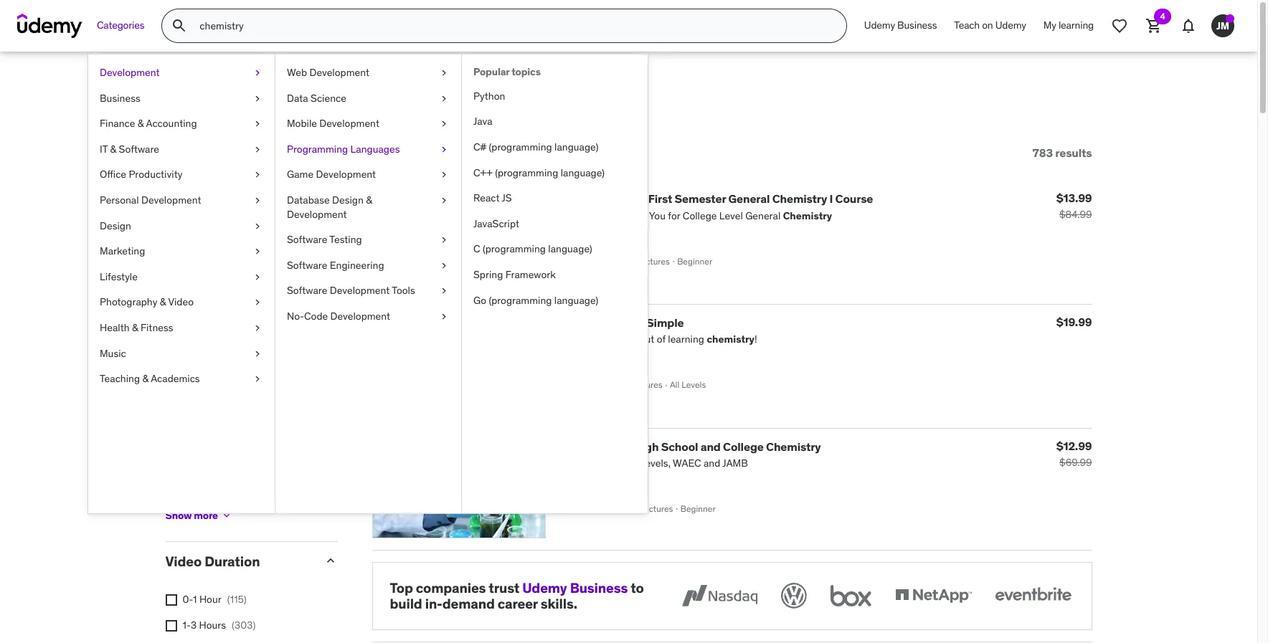 Task type: describe. For each thing, give the bounding box(es) containing it.
school
[[662, 440, 699, 454]]

health
[[100, 321, 130, 334]]

development up 'programming languages'
[[320, 117, 380, 130]]

xsmall image for software testing
[[439, 233, 450, 247]]

photography
[[100, 296, 157, 309]]

it & software
[[100, 143, 159, 156]]

dr. k's complete first semester general chemistry i course link
[[557, 192, 874, 206]]

& for 3.0 & up (571)
[[253, 321, 259, 334]]

high
[[634, 440, 659, 454]]

spring
[[474, 268, 503, 281]]

finance
[[100, 117, 135, 130]]

in-
[[425, 596, 443, 613]]

volkswagen image
[[778, 580, 810, 612]]

python
[[474, 90, 506, 102]]

teach
[[955, 19, 980, 32]]

ratings
[[165, 204, 215, 221]]

video duration
[[165, 554, 260, 571]]

up for 4.5 & up
[[261, 244, 272, 257]]

dr. k's complete first semester general chemistry i course
[[557, 192, 874, 206]]

js
[[502, 192, 512, 205]]

(programming for c
[[483, 243, 546, 256]]

jm
[[1217, 19, 1230, 32]]

office
[[100, 168, 126, 181]]

go
[[474, 294, 487, 307]]

xsmall image for it & software
[[252, 143, 263, 157]]

xsmall image for marketing
[[252, 245, 263, 259]]

xsmall image for web development
[[439, 66, 450, 80]]

783 for 783 results for "chemistry"
[[165, 85, 207, 114]]

companies
[[416, 580, 486, 597]]

data science link
[[276, 86, 461, 111]]

my
[[1044, 19, 1057, 32]]

duration
[[205, 554, 260, 571]]

it
[[100, 143, 108, 156]]

software engineering
[[287, 259, 384, 272]]

fitness
[[141, 321, 173, 334]]

on
[[983, 19, 994, 32]]

more
[[194, 510, 218, 522]]

build
[[390, 596, 422, 613]]

$13.99
[[1057, 191, 1093, 206]]

udemy image
[[17, 14, 83, 38]]

up for 4.0 & up
[[261, 270, 273, 283]]

made
[[615, 316, 644, 330]]

game development link
[[276, 162, 461, 188]]

xsmall image for data science
[[439, 92, 450, 106]]

personal
[[100, 194, 139, 207]]

development down the engineering
[[330, 284, 390, 297]]

3.0
[[236, 321, 250, 334]]

Search for anything text field
[[197, 14, 830, 38]]

0-1 hour (115)
[[183, 594, 247, 607]]

& for photography & video
[[160, 296, 166, 309]]

box image
[[827, 580, 875, 612]]

3.5
[[236, 295, 250, 308]]

& for 4.5 & up (272)
[[252, 244, 258, 257]]

xsmall image for teaching & academics
[[252, 373, 263, 387]]

language) for c (programming language)
[[549, 243, 593, 256]]

college
[[724, 440, 764, 454]]

4.5 & up (272)
[[236, 244, 301, 257]]

c
[[474, 243, 481, 256]]

business inside business link
[[100, 92, 141, 104]]

(programming for c#
[[489, 141, 552, 154]]

development down categories dropdown button
[[100, 66, 160, 79]]

(571)
[[278, 321, 299, 334]]

0-
[[183, 594, 193, 607]]

submit search image
[[171, 17, 188, 34]]

xsmall image for game development
[[439, 168, 450, 182]]

software for software development tools
[[287, 284, 328, 297]]

783 for 783 results
[[1033, 146, 1054, 160]]

python link
[[462, 84, 648, 109]]

4.0
[[236, 270, 250, 283]]

programming languages link
[[276, 137, 461, 162]]

small image
[[323, 205, 338, 219]]

programming languages element
[[461, 55, 648, 514]]

development down 'programming languages'
[[316, 168, 376, 181]]

783 results for "chemistry"
[[165, 85, 457, 114]]

software for software testing
[[287, 233, 328, 246]]

software engineering link
[[276, 253, 461, 279]]

783 results status
[[1033, 146, 1093, 160]]

first
[[649, 192, 673, 206]]

xsmall image for software development tools
[[439, 284, 450, 299]]

learning
[[1059, 19, 1095, 32]]

language) for c# (programming language)
[[555, 141, 599, 154]]

testing
[[330, 233, 362, 246]]

no-code development
[[287, 310, 391, 323]]

$69.99
[[1060, 456, 1093, 469]]

trust
[[489, 580, 520, 597]]

2 horizontal spatial business
[[898, 19, 938, 32]]

lifestyle link
[[88, 265, 275, 290]]

mobile development link
[[276, 111, 461, 137]]

4 link
[[1138, 9, 1172, 43]]

eventbrite image
[[992, 580, 1075, 612]]

up left (541)
[[261, 295, 272, 308]]

k's
[[575, 192, 592, 206]]

code
[[304, 310, 328, 323]]

music
[[100, 347, 126, 360]]

xsmall image for design
[[252, 219, 263, 233]]

video duration button
[[165, 554, 312, 571]]

language) for c++ (programming language)
[[561, 166, 605, 179]]

course
[[836, 192, 874, 206]]

and
[[701, 440, 721, 454]]

& for health & fitness
[[132, 321, 138, 334]]

go (programming language) link
[[462, 288, 648, 314]]

xsmall image for business
[[252, 92, 263, 106]]

& for teaching & academics
[[142, 373, 149, 386]]

(303)
[[232, 619, 256, 632]]

you have alerts image
[[1227, 14, 1235, 23]]

go (programming language)
[[474, 294, 599, 307]]

xsmall image for lifestyle
[[252, 270, 263, 284]]

react js
[[474, 192, 512, 205]]

1 vertical spatial chemistry
[[557, 316, 612, 330]]

notifications image
[[1181, 17, 1198, 34]]

$19.99
[[1057, 315, 1093, 329]]

popular
[[474, 65, 510, 78]]

3.0 & up (571)
[[236, 321, 299, 334]]

1-3 hours (303)
[[183, 619, 256, 632]]

(464)
[[278, 270, 302, 283]]

wishlist image
[[1112, 17, 1129, 34]]

1-
[[183, 619, 191, 632]]

xsmall image for music
[[252, 347, 263, 361]]

the
[[557, 440, 577, 454]]

productivity
[[129, 168, 183, 181]]



Task type: locate. For each thing, give the bounding box(es) containing it.
2 vertical spatial chemistry
[[767, 440, 821, 454]]

xsmall image inside lifestyle link
[[252, 270, 263, 284]]

& right teaching
[[142, 373, 149, 386]]

results for 783 results for "chemistry"
[[211, 85, 286, 114]]

photography & video link
[[88, 290, 275, 316]]

software development tools
[[287, 284, 415, 297]]

xsmall image for development
[[252, 66, 263, 80]]

up for 3.0 & up
[[261, 321, 273, 334]]

tools
[[392, 284, 415, 297]]

c++ (programming language) link
[[462, 160, 648, 186]]

xsmall image inside design link
[[252, 219, 263, 233]]

1 horizontal spatial udemy business link
[[856, 9, 946, 43]]

javascript
[[474, 217, 520, 230]]

javascript link
[[462, 212, 648, 237]]

& inside database design & development
[[366, 194, 372, 207]]

xsmall image for programming languages
[[439, 143, 450, 157]]

& right finance
[[138, 117, 144, 130]]

xsmall image for software engineering
[[439, 259, 450, 273]]

1 vertical spatial results
[[1056, 146, 1093, 160]]

categories button
[[88, 9, 153, 43]]

xsmall image for mobile development
[[439, 117, 450, 131]]

xsmall image inside 'software testing' link
[[439, 233, 450, 247]]

c++ (programming language)
[[474, 166, 605, 179]]

& right 4.0
[[253, 270, 259, 283]]

up
[[261, 244, 272, 257], [261, 270, 273, 283], [261, 295, 272, 308], [261, 321, 273, 334]]

data
[[287, 92, 308, 104]]

xsmall image for photography & video
[[252, 296, 263, 310]]

1 vertical spatial design
[[100, 219, 131, 232]]

xsmall image inside web development link
[[439, 66, 450, 80]]

development down database
[[287, 208, 347, 221]]

teaching
[[100, 373, 140, 386]]

1 horizontal spatial results
[[1056, 146, 1093, 160]]

chemistry made simple
[[557, 316, 684, 330]]

results inside status
[[1056, 146, 1093, 160]]

top companies trust udemy business
[[390, 580, 628, 597]]

language) down the javascript link
[[549, 243, 593, 256]]

xsmall image for no-code development
[[439, 310, 450, 324]]

results
[[211, 85, 286, 114], [1056, 146, 1093, 160]]

chemistry made simple link
[[557, 316, 684, 330]]

(541)
[[278, 295, 299, 308]]

software inside 'link'
[[287, 259, 328, 272]]

0 vertical spatial 783
[[165, 85, 207, 114]]

show
[[165, 510, 192, 522]]

ratings button
[[165, 204, 312, 221]]

1 vertical spatial 783
[[1033, 146, 1054, 160]]

my learning
[[1044, 19, 1095, 32]]

0 vertical spatial complete
[[594, 192, 646, 206]]

1 horizontal spatial udemy
[[865, 19, 896, 32]]

results left data
[[211, 85, 286, 114]]

game
[[287, 168, 314, 181]]

0 vertical spatial business
[[898, 19, 938, 32]]

xsmall image inside show more button
[[221, 511, 232, 522]]

0 vertical spatial chemistry
[[773, 192, 828, 206]]

& for 4.0 & up (464)
[[253, 270, 259, 283]]

health & fitness link
[[88, 316, 275, 341]]

software down small image
[[287, 233, 328, 246]]

xsmall image inside marketing link
[[252, 245, 263, 259]]

chemistry right college
[[767, 440, 821, 454]]

software
[[119, 143, 159, 156], [287, 233, 328, 246], [287, 259, 328, 272], [287, 284, 328, 297]]

results up $13.99
[[1056, 146, 1093, 160]]

&
[[138, 117, 144, 130], [110, 143, 116, 156], [366, 194, 372, 207], [252, 244, 258, 257], [253, 270, 259, 283], [252, 295, 258, 308], [160, 296, 166, 309], [253, 321, 259, 334], [132, 321, 138, 334], [142, 373, 149, 386]]

business up finance
[[100, 92, 141, 104]]

xsmall image
[[252, 66, 263, 80], [439, 66, 450, 80], [439, 92, 450, 106], [252, 143, 263, 157], [439, 143, 450, 157], [252, 194, 263, 208], [252, 219, 263, 233], [252, 245, 263, 259], [439, 259, 450, 273], [439, 310, 450, 324], [252, 347, 263, 361], [165, 431, 177, 442], [165, 595, 177, 607], [165, 621, 177, 632]]

language) for go (programming language)
[[555, 294, 599, 307]]

3.5 & up (541)
[[236, 295, 299, 308]]

to
[[631, 580, 644, 597]]

top
[[390, 580, 413, 597]]

complete right k's
[[594, 192, 646, 206]]

(programming up 'spring framework'
[[483, 243, 546, 256]]

& for finance & accounting
[[138, 117, 144, 130]]

& right health
[[132, 321, 138, 334]]

teach on udemy link
[[946, 9, 1036, 43]]

language button
[[165, 364, 312, 381]]

& right 4.5 in the top left of the page
[[252, 244, 258, 257]]

web
[[287, 66, 307, 79]]

0 horizontal spatial design
[[100, 219, 131, 232]]

software development tools link
[[276, 279, 461, 304]]

chemistry left i
[[773, 192, 828, 206]]

business left the to
[[570, 580, 628, 597]]

xsmall image inside business link
[[252, 92, 263, 106]]

0 vertical spatial video
[[168, 296, 194, 309]]

chemistry down go (programming language) link
[[557, 316, 612, 330]]

0 horizontal spatial udemy business link
[[523, 580, 628, 597]]

1 vertical spatial video
[[165, 554, 202, 571]]

video down lifestyle link
[[168, 296, 194, 309]]

xsmall image for database design & development
[[439, 194, 450, 208]]

software down (272)
[[287, 259, 328, 272]]

xsmall image inside programming languages "link"
[[439, 143, 450, 157]]

0 horizontal spatial business
[[100, 92, 141, 104]]

simple
[[647, 316, 684, 330]]

show more
[[165, 510, 218, 522]]

xsmall image
[[252, 92, 263, 106], [252, 117, 263, 131], [439, 117, 450, 131], [252, 168, 263, 182], [439, 168, 450, 182], [439, 194, 450, 208], [439, 233, 450, 247], [252, 270, 263, 284], [439, 284, 450, 299], [252, 296, 263, 310], [252, 321, 263, 336], [252, 373, 263, 387], [165, 405, 177, 417], [165, 456, 177, 468], [165, 482, 177, 493], [221, 511, 232, 522]]

& for it & software
[[110, 143, 116, 156]]

xsmall image inside game development link
[[439, 168, 450, 182]]

(programming for go
[[489, 294, 552, 307]]

& for 3.5 & up (541)
[[252, 295, 258, 308]]

1 horizontal spatial design
[[332, 194, 364, 207]]

xsmall image inside mobile development link
[[439, 117, 450, 131]]

783 inside status
[[1033, 146, 1054, 160]]

xsmall image inside software development tools link
[[439, 284, 450, 299]]

& up fitness
[[160, 296, 166, 309]]

software up office productivity
[[119, 143, 159, 156]]

(programming up c++ (programming language)
[[489, 141, 552, 154]]

& down game development link
[[366, 194, 372, 207]]

complete right the
[[579, 440, 632, 454]]

finance & accounting link
[[88, 111, 275, 137]]

language) down java link
[[555, 141, 599, 154]]

& right it
[[110, 143, 116, 156]]

xsmall image inside 'no-code development' link
[[439, 310, 450, 324]]

(programming for c++
[[495, 166, 559, 179]]

health & fitness
[[100, 321, 173, 334]]

3
[[191, 619, 197, 632]]

music link
[[88, 341, 275, 367]]

lifestyle
[[100, 270, 138, 283]]

design down personal
[[100, 219, 131, 232]]

dr.
[[557, 192, 572, 206]]

xsmall image inside teaching & academics link
[[252, 373, 263, 387]]

video up 0-
[[165, 554, 202, 571]]

xsmall image inside it & software link
[[252, 143, 263, 157]]

general
[[729, 192, 770, 206]]

xsmall image for personal development
[[252, 194, 263, 208]]

2 horizontal spatial udemy
[[996, 19, 1027, 32]]

hour
[[199, 594, 222, 607]]

to build in-demand career skills.
[[390, 580, 644, 613]]

software down (464)
[[287, 284, 328, 297]]

small image
[[323, 554, 338, 569]]

xsmall image inside office productivity link
[[252, 168, 263, 182]]

development up science
[[310, 66, 370, 79]]

software for software engineering
[[287, 259, 328, 272]]

1 horizontal spatial 783
[[1033, 146, 1054, 160]]

4.0 & up (464)
[[236, 270, 302, 283]]

language)
[[555, 141, 599, 154], [561, 166, 605, 179], [549, 243, 593, 256], [555, 294, 599, 307]]

(programming down c# (programming language)
[[495, 166, 559, 179]]

0 horizontal spatial 783
[[165, 85, 207, 114]]

the complete high school and college chemistry link
[[557, 440, 821, 454]]

c (programming language) link
[[462, 237, 648, 263]]

software testing link
[[276, 228, 461, 253]]

xsmall image inside development link
[[252, 66, 263, 80]]

development down software development tools link
[[331, 310, 391, 323]]

office productivity link
[[88, 162, 275, 188]]

1 horizontal spatial business
[[570, 580, 628, 597]]

xsmall image for health & fitness
[[252, 321, 263, 336]]

netapp image
[[892, 580, 975, 612]]

xsmall image inside finance & accounting link
[[252, 117, 263, 131]]

xsmall image inside "software engineering" 'link'
[[439, 259, 450, 273]]

language) down spring framework link
[[555, 294, 599, 307]]

0 vertical spatial udemy business link
[[856, 9, 946, 43]]

0 horizontal spatial udemy
[[523, 580, 567, 597]]

shopping cart with 4 items image
[[1146, 17, 1163, 34]]

2 vertical spatial business
[[570, 580, 628, 597]]

xsmall image for show more
[[221, 511, 232, 522]]

1 vertical spatial business
[[100, 92, 141, 104]]

react js link
[[462, 186, 648, 212]]

xsmall image inside database design & development 'link'
[[439, 194, 450, 208]]

0 vertical spatial design
[[332, 194, 364, 207]]

xsmall image inside 'personal development' link
[[252, 194, 263, 208]]

academics
[[151, 373, 200, 386]]

1 vertical spatial udemy business link
[[523, 580, 628, 597]]

xsmall image inside the 'data science' link
[[439, 92, 450, 106]]

design down game development
[[332, 194, 364, 207]]

software testing
[[287, 233, 362, 246]]

1 vertical spatial complete
[[579, 440, 632, 454]]

marketing
[[100, 245, 145, 258]]

popular topics
[[474, 65, 541, 78]]

$12.99 $69.99
[[1057, 439, 1093, 469]]

spring framework link
[[462, 263, 648, 288]]

the complete high school and college chemistry
[[557, 440, 821, 454]]

chemistry for the complete high school and college chemistry
[[767, 440, 821, 454]]

marketing link
[[88, 239, 275, 265]]

& right 3.0
[[253, 321, 259, 334]]

up left (464)
[[261, 270, 273, 283]]

up left (272)
[[261, 244, 272, 257]]

"chemistry"
[[326, 85, 457, 114]]

java
[[474, 115, 493, 128]]

language) up k's
[[561, 166, 605, 179]]

game development
[[287, 168, 376, 181]]

my learning link
[[1036, 9, 1103, 43]]

office productivity
[[100, 168, 183, 181]]

xsmall image for finance & accounting
[[252, 117, 263, 131]]

4.5
[[236, 244, 250, 257]]

xsmall image inside "music" link
[[252, 347, 263, 361]]

up left (571)
[[261, 321, 273, 334]]

business left 'teach' at the top right of the page
[[898, 19, 938, 32]]

photography & video
[[100, 296, 194, 309]]

& right 3.5
[[252, 295, 258, 308]]

no-
[[287, 310, 304, 323]]

0 vertical spatial results
[[211, 85, 286, 114]]

(115)
[[227, 594, 247, 607]]

udemy business link left the to
[[523, 580, 628, 597]]

1
[[193, 594, 197, 607]]

xsmall image inside photography & video link
[[252, 296, 263, 310]]

xsmall image for office productivity
[[252, 168, 263, 182]]

c++
[[474, 166, 493, 179]]

(programming
[[489, 141, 552, 154], [495, 166, 559, 179], [483, 243, 546, 256], [489, 294, 552, 307]]

nasdaq image
[[679, 580, 761, 612]]

chemistry for dr. k's complete first semester general chemistry i course
[[773, 192, 828, 206]]

0 horizontal spatial results
[[211, 85, 286, 114]]

783 results
[[1033, 146, 1093, 160]]

(272)
[[278, 244, 301, 257]]

results for 783 results
[[1056, 146, 1093, 160]]

design inside database design & development
[[332, 194, 364, 207]]

xsmall image inside "health & fitness" link
[[252, 321, 263, 336]]

accounting
[[146, 117, 197, 130]]

c#
[[474, 141, 487, 154]]

chemistry
[[773, 192, 828, 206], [557, 316, 612, 330], [767, 440, 821, 454]]

development inside database design & development
[[287, 208, 347, 221]]

udemy business link left 'teach' at the top right of the page
[[856, 9, 946, 43]]

development down office productivity link
[[141, 194, 201, 207]]

(programming down 'spring framework'
[[489, 294, 552, 307]]

data science
[[287, 92, 347, 104]]

design link
[[88, 214, 275, 239]]



Task type: vqa. For each thing, say whether or not it's contained in the screenshot.
xsmall icon inside Show more button
yes



